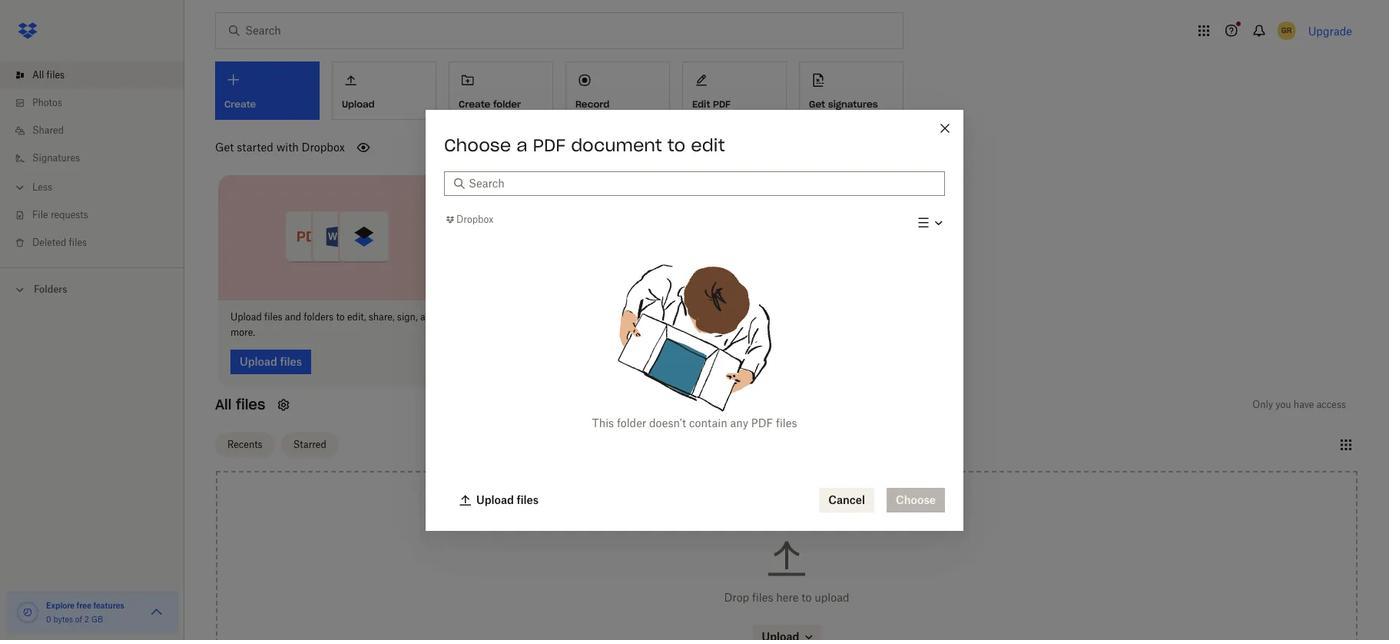 Task type: locate. For each thing, give the bounding box(es) containing it.
files inside 'link'
[[69, 237, 87, 248]]

1 horizontal spatial on
[[596, 311, 607, 322]]

1 horizontal spatial with
[[781, 311, 800, 322]]

get signatures
[[809, 98, 878, 110]]

upload
[[231, 311, 262, 322], [477, 493, 514, 506]]

edit up search text box
[[691, 134, 725, 156]]

view
[[919, 311, 939, 322]]

1 horizontal spatial all files
[[215, 395, 265, 413]]

pdf
[[713, 98, 731, 110], [533, 134, 566, 156], [751, 416, 773, 429]]

2 horizontal spatial pdf
[[751, 416, 773, 429]]

folder right this
[[617, 416, 647, 429]]

all files
[[32, 69, 65, 81], [215, 395, 265, 413]]

deleted files
[[32, 237, 87, 248]]

files inside list item
[[47, 69, 65, 81]]

with for started
[[276, 141, 299, 154]]

1 and from the left
[[285, 311, 301, 322]]

all files up recents
[[215, 395, 265, 413]]

share files with anyone and control edit or view access.
[[732, 311, 939, 338]]

all inside list item
[[32, 69, 44, 81]]

control
[[855, 311, 886, 322]]

features
[[93, 601, 124, 610]]

3 and from the left
[[660, 311, 677, 322]]

all files up photos on the top of page
[[32, 69, 65, 81]]

upload inside upload files and folders to edit, share, sign, and more.
[[231, 311, 262, 322]]

create folder
[[459, 98, 521, 110]]

folders
[[34, 284, 67, 295]]

2
[[84, 615, 89, 624]]

0 vertical spatial get
[[809, 98, 826, 110]]

0 vertical spatial with
[[276, 141, 299, 154]]

2 vertical spatial pdf
[[751, 416, 773, 429]]

0 horizontal spatial with
[[276, 141, 299, 154]]

1 vertical spatial dropbox
[[457, 214, 494, 225]]

cancel button
[[819, 488, 875, 512]]

1 horizontal spatial get
[[809, 98, 826, 110]]

record
[[576, 98, 610, 110]]

to inside upload files and folders to edit, share, sign, and more.
[[336, 311, 345, 322]]

contain
[[689, 416, 728, 429]]

photos link
[[12, 89, 184, 117]]

1 horizontal spatial upload
[[477, 493, 514, 506]]

with inside share files with anyone and control edit or view access.
[[781, 311, 800, 322]]

doesn't
[[649, 416, 686, 429]]

0 vertical spatial edit
[[691, 134, 725, 156]]

0 vertical spatial all
[[32, 69, 44, 81]]

more.
[[231, 326, 255, 338]]

choose a pdf document to edit
[[444, 134, 725, 156]]

on
[[511, 311, 521, 322], [596, 311, 607, 322]]

0 horizontal spatial all
[[32, 69, 44, 81]]

1 vertical spatial edit
[[888, 311, 905, 322]]

1 vertical spatial with
[[781, 311, 800, 322]]

1 vertical spatial all
[[215, 395, 232, 413]]

upload for upload files
[[477, 493, 514, 506]]

and right offline
[[660, 311, 677, 322]]

get started with dropbox
[[215, 141, 345, 154]]

1 vertical spatial pdf
[[533, 134, 566, 156]]

deleted files link
[[12, 229, 184, 257]]

0 vertical spatial folder
[[493, 98, 521, 110]]

upload inside button
[[477, 493, 514, 506]]

to left edit,
[[336, 311, 345, 322]]

edit
[[692, 98, 710, 110]]

1 vertical spatial upload
[[477, 493, 514, 506]]

started
[[237, 141, 273, 154]]

with for files
[[781, 311, 800, 322]]

this
[[592, 416, 614, 429]]

all
[[32, 69, 44, 81], [215, 395, 232, 413]]

1 horizontal spatial all
[[215, 395, 232, 413]]

with
[[276, 141, 299, 154], [781, 311, 800, 322]]

get
[[809, 98, 826, 110], [215, 141, 234, 154]]

0 horizontal spatial get
[[215, 141, 234, 154]]

a
[[517, 134, 528, 156]]

0 horizontal spatial all files
[[32, 69, 65, 81]]

signatures
[[32, 152, 80, 164]]

and right sign,
[[420, 311, 437, 322]]

1 horizontal spatial folder
[[617, 416, 647, 429]]

requests
[[51, 209, 88, 221]]

with left the anyone
[[781, 311, 800, 322]]

and inside share files with anyone and control edit or view access.
[[836, 311, 853, 322]]

dropbox right started on the top of the page
[[302, 141, 345, 154]]

0 horizontal spatial folder
[[493, 98, 521, 110]]

pdf right 'edit' at top
[[713, 98, 731, 110]]

0 vertical spatial upload
[[231, 311, 262, 322]]

and left "folders"
[[285, 311, 301, 322]]

install on desktop to work on files offline and stay synced.
[[481, 311, 677, 338]]

dropbox image
[[12, 15, 43, 46]]

pdf right any
[[751, 416, 773, 429]]

0 vertical spatial all files
[[32, 69, 65, 81]]

to up search text box
[[668, 134, 686, 156]]

list
[[0, 52, 184, 267]]

files inside button
[[517, 493, 539, 506]]

folder
[[493, 98, 521, 110], [617, 416, 647, 429]]

on right the work
[[596, 311, 607, 322]]

edit,
[[347, 311, 366, 322]]

shared link
[[12, 117, 184, 144]]

cancel
[[829, 493, 865, 506]]

0 vertical spatial pdf
[[713, 98, 731, 110]]

access.
[[732, 326, 763, 338]]

and
[[285, 311, 301, 322], [420, 311, 437, 322], [660, 311, 677, 322], [836, 311, 853, 322]]

files inside share files with anyone and control edit or view access.
[[760, 311, 778, 322]]

1 horizontal spatial dropbox
[[457, 214, 494, 225]]

to left the work
[[561, 311, 570, 322]]

less image
[[12, 180, 28, 195]]

upgrade
[[1309, 24, 1353, 37]]

with right started on the top of the page
[[276, 141, 299, 154]]

get inside "get signatures" 'button'
[[809, 98, 826, 110]]

1 vertical spatial get
[[215, 141, 234, 154]]

to
[[668, 134, 686, 156], [336, 311, 345, 322], [561, 311, 570, 322], [802, 591, 812, 604]]

pdf right 'a' on the left top
[[533, 134, 566, 156]]

or
[[907, 311, 916, 322]]

files inside install on desktop to work on files offline and stay synced.
[[610, 311, 628, 322]]

folder for create
[[493, 98, 521, 110]]

on up synced.
[[511, 311, 521, 322]]

edit
[[691, 134, 725, 156], [888, 311, 905, 322]]

less
[[32, 181, 52, 193]]

0 horizontal spatial edit
[[691, 134, 725, 156]]

0 horizontal spatial dropbox
[[302, 141, 345, 154]]

0 vertical spatial dropbox
[[302, 141, 345, 154]]

dropbox down choose on the top left of the page
[[457, 214, 494, 225]]

to right 'here'
[[802, 591, 812, 604]]

synced.
[[502, 326, 535, 338]]

1 vertical spatial folder
[[617, 416, 647, 429]]

edit left or
[[888, 311, 905, 322]]

install
[[481, 311, 508, 322]]

get left signatures
[[809, 98, 826, 110]]

work
[[572, 311, 594, 322]]

1 horizontal spatial pdf
[[713, 98, 731, 110]]

get left started on the top of the page
[[215, 141, 234, 154]]

4 and from the left
[[836, 311, 853, 322]]

files inside upload files and folders to edit, share, sign, and more.
[[264, 311, 282, 322]]

0 horizontal spatial upload
[[231, 311, 262, 322]]

0 horizontal spatial on
[[511, 311, 521, 322]]

0
[[46, 615, 51, 624]]

folder inside button
[[493, 98, 521, 110]]

sign,
[[397, 311, 418, 322]]

all up photos on the top of page
[[32, 69, 44, 81]]

create folder button
[[449, 61, 553, 120]]

folder right create on the left
[[493, 98, 521, 110]]

files
[[47, 69, 65, 81], [69, 237, 87, 248], [264, 311, 282, 322], [610, 311, 628, 322], [760, 311, 778, 322], [236, 395, 265, 413], [776, 416, 797, 429], [517, 493, 539, 506], [752, 591, 774, 604]]

and left control
[[836, 311, 853, 322]]

Search text field
[[469, 175, 936, 192]]

folder inside choose a pdf document to edit dialog
[[617, 416, 647, 429]]

dropbox
[[302, 141, 345, 154], [457, 214, 494, 225]]

1 horizontal spatial edit
[[888, 311, 905, 322]]

all up recents
[[215, 395, 232, 413]]

upgrade link
[[1309, 24, 1353, 37]]

all files link
[[12, 61, 184, 89]]

dropbox link
[[444, 212, 494, 227]]



Task type: describe. For each thing, give the bounding box(es) containing it.
anyone
[[802, 311, 834, 322]]

file requests
[[32, 209, 88, 221]]

upload files button
[[450, 488, 548, 512]]

starred button
[[281, 433, 339, 457]]

choose a pdf document to edit dialog
[[426, 110, 964, 531]]

bytes
[[53, 615, 73, 624]]

here
[[776, 591, 799, 604]]

this folder doesn't contain any pdf files
[[592, 416, 797, 429]]

signatures link
[[12, 144, 184, 172]]

have
[[1294, 399, 1315, 410]]

access
[[1317, 399, 1347, 410]]

drop
[[724, 591, 749, 604]]

create
[[459, 98, 491, 110]]

of
[[75, 615, 82, 624]]

folders
[[304, 311, 334, 322]]

and inside install on desktop to work on files offline and stay synced.
[[660, 311, 677, 322]]

to inside dialog
[[668, 134, 686, 156]]

share,
[[369, 311, 395, 322]]

1 on from the left
[[511, 311, 521, 322]]

upload files and folders to edit, share, sign, and more.
[[231, 311, 437, 338]]

dropbox inside choose a pdf document to edit dialog
[[457, 214, 494, 225]]

any
[[731, 416, 749, 429]]

edit pdf button
[[682, 61, 787, 120]]

to inside install on desktop to work on files offline and stay synced.
[[561, 311, 570, 322]]

2 and from the left
[[420, 311, 437, 322]]

1 vertical spatial all files
[[215, 395, 265, 413]]

choose
[[444, 134, 511, 156]]

share
[[732, 311, 758, 322]]

0 horizontal spatial pdf
[[533, 134, 566, 156]]

file
[[32, 209, 48, 221]]

recents button
[[215, 433, 275, 457]]

upload files
[[477, 493, 539, 506]]

pdf inside button
[[713, 98, 731, 110]]

edit pdf
[[692, 98, 731, 110]]

get for get signatures
[[809, 98, 826, 110]]

only
[[1253, 399, 1274, 410]]

all files inside all files link
[[32, 69, 65, 81]]

list containing all files
[[0, 52, 184, 267]]

2 on from the left
[[596, 311, 607, 322]]

folders button
[[0, 277, 184, 301]]

photos
[[32, 97, 62, 108]]

explore free features 0 bytes of 2 gb
[[46, 601, 124, 624]]

only you have access
[[1253, 399, 1347, 410]]

free
[[77, 601, 91, 610]]

upload
[[815, 591, 850, 604]]

get for get started with dropbox
[[215, 141, 234, 154]]

explore
[[46, 601, 75, 610]]

file requests link
[[12, 201, 184, 229]]

drop files here to upload
[[724, 591, 850, 604]]

document
[[571, 134, 662, 156]]

recents
[[227, 439, 263, 450]]

upload for upload files and folders to edit, share, sign, and more.
[[231, 311, 262, 322]]

all files list item
[[0, 61, 184, 89]]

offline
[[630, 311, 658, 322]]

stay
[[481, 326, 499, 338]]

get signatures button
[[799, 61, 904, 120]]

signatures
[[828, 98, 878, 110]]

record button
[[566, 61, 670, 120]]

gb
[[91, 615, 103, 624]]

edit inside dialog
[[691, 134, 725, 156]]

shared
[[32, 125, 64, 136]]

desktop
[[524, 311, 559, 322]]

starred
[[293, 439, 326, 450]]

you
[[1276, 399, 1292, 410]]

folder for this
[[617, 416, 647, 429]]

edit inside share files with anyone and control edit or view access.
[[888, 311, 905, 322]]

quota usage element
[[15, 600, 40, 625]]

deleted
[[32, 237, 66, 248]]



Task type: vqa. For each thing, say whether or not it's contained in the screenshot.
"with" for files
yes



